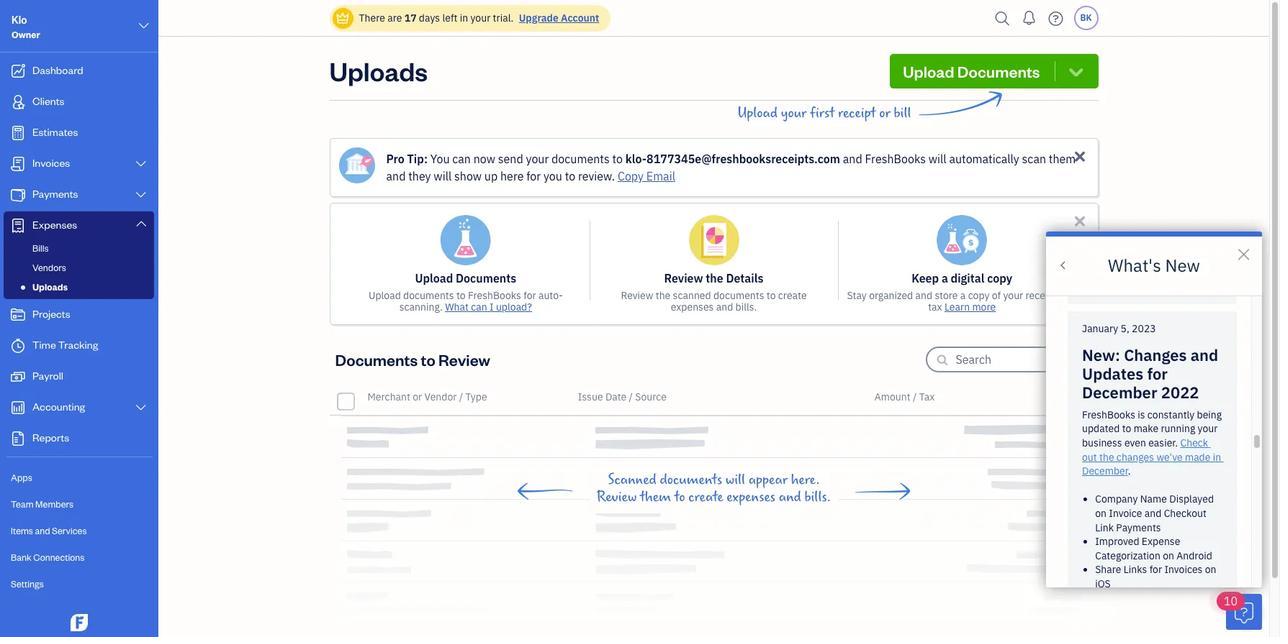 Task type: vqa. For each thing, say whether or not it's contained in the screenshot.
'you' within the "showcase your unique value to help win the work you deserve."
no



Task type: describe. For each thing, give the bounding box(es) containing it.
details
[[726, 271, 764, 286]]

new: changes and updates for december 2022
[[1082, 345, 1222, 404]]

trial.
[[493, 12, 514, 24]]

and inside review the details review the scanned documents to create expenses and bills.
[[716, 301, 733, 314]]

here.
[[791, 472, 820, 489]]

8177345e@freshbooksreceipts.com
[[647, 152, 840, 166]]

payments inside main element
[[32, 187, 78, 201]]

tax
[[928, 301, 942, 314]]

your up you
[[526, 152, 549, 166]]

copy email
[[618, 169, 675, 184]]

review inside "scanned documents will appear here. review them to create expenses and bills."
[[597, 490, 637, 506]]

items and services link
[[4, 519, 154, 544]]

your inside freshbooks is constantly being updated to make running your business even easier.
[[1198, 423, 1218, 436]]

company name displayed on invoice and checkout link payments improved expense categorization on android share links for invoices on ios
[[1095, 494, 1219, 591]]

0 vertical spatial the
[[706, 271, 723, 286]]

your left first
[[781, 105, 807, 122]]

project image
[[9, 308, 27, 323]]

first
[[810, 105, 835, 122]]

we've
[[1157, 451, 1183, 464]]

upload documents inside upload documents button
[[903, 61, 1040, 81]]

scanned
[[608, 472, 657, 489]]

in inside 'check out the changes we've made in december'
[[1213, 451, 1221, 464]]

2023
[[1132, 323, 1156, 336]]

documents to review
[[335, 350, 490, 370]]

0 vertical spatial copy
[[987, 271, 1012, 286]]

now
[[474, 152, 495, 166]]

apps
[[11, 472, 32, 484]]

upload up the scanning. at the left top
[[415, 271, 453, 286]]

invoice
[[1109, 508, 1142, 521]]

0 vertical spatial on
[[1095, 508, 1107, 521]]

for inside stay organized and store a copy of your receipts for tax
[[1065, 289, 1077, 302]]

keep
[[912, 271, 939, 286]]

review the details review the scanned documents to create expenses and bills.
[[621, 271, 807, 314]]

merchant or vendor / type
[[368, 391, 487, 404]]

payments inside company name displayed on invoice and checkout link payments improved expense categorization on android share links for invoices on ios
[[1116, 522, 1161, 535]]

and inside stay organized and store a copy of your receipts for tax
[[916, 289, 933, 302]]

receipts
[[1026, 289, 1062, 302]]

links
[[1124, 564, 1147, 577]]

tracking
[[58, 338, 98, 352]]

stay
[[847, 289, 867, 302]]

tip:
[[407, 152, 428, 166]]

services
[[52, 526, 87, 537]]

automatically
[[949, 152, 1019, 166]]

documents inside review the details review the scanned documents to create expenses and bills.
[[714, 289, 764, 302]]

constantly
[[1148, 409, 1195, 422]]

main element
[[0, 0, 194, 638]]

of
[[992, 289, 1001, 302]]

them inside and freshbooks will automatically scan them and they will show up here for you to review.
[[1049, 152, 1076, 166]]

expenses link
[[4, 212, 154, 240]]

expenses for the
[[671, 301, 714, 314]]

january 5, 2023
[[1082, 323, 1156, 336]]

chevron large down image
[[134, 189, 148, 201]]

bills. for review the details review the scanned documents to create expenses and bills.
[[736, 301, 757, 314]]

chevron large down image for invoices
[[134, 158, 148, 170]]

resource center badge image
[[1226, 595, 1262, 631]]

uploads inside main element
[[32, 282, 68, 293]]

bank
[[11, 552, 32, 564]]

scanned documents will appear here. review them to create expenses and bills.
[[597, 472, 831, 506]]

a inside stay organized and store a copy of your receipts for tax
[[960, 289, 966, 302]]

2 / from the left
[[629, 391, 633, 404]]

review up type button
[[439, 350, 490, 370]]

keep a digital copy image
[[937, 215, 987, 266]]

ios
[[1095, 578, 1111, 591]]

for inside company name displayed on invoice and checkout link payments improved expense categorization on android share links for invoices on ios
[[1150, 564, 1162, 577]]

bills link
[[6, 240, 151, 257]]

0 vertical spatial uploads
[[329, 54, 428, 88]]

client image
[[9, 95, 27, 109]]

for inside new: changes and updates for december 2022
[[1147, 364, 1168, 385]]

send
[[498, 152, 523, 166]]

invoices inside main element
[[32, 156, 70, 170]]

2 close image from the top
[[1072, 213, 1088, 230]]

documents inside upload documents to freshbooks for auto- scanning.
[[403, 289, 454, 302]]

updated
[[1082, 423, 1120, 436]]

tax
[[919, 391, 935, 404]]

upload documents image
[[440, 215, 491, 266]]

vendors link
[[6, 259, 151, 276]]

copy inside stay organized and store a copy of your receipts for tax
[[968, 289, 990, 302]]

auto-
[[539, 289, 563, 302]]

bk button
[[1074, 6, 1098, 30]]

klo
[[12, 13, 27, 27]]

to inside upload documents to freshbooks for auto- scanning.
[[456, 289, 466, 302]]

you
[[544, 169, 562, 184]]

10 button
[[1217, 593, 1262, 631]]

members
[[35, 499, 74, 511]]

documents up review.
[[552, 152, 610, 166]]

report image
[[9, 432, 27, 446]]

amount button
[[875, 391, 911, 404]]

there
[[359, 12, 385, 24]]

timer image
[[9, 339, 27, 354]]

they
[[408, 169, 431, 184]]

create for details
[[778, 289, 807, 302]]

apps link
[[4, 466, 154, 491]]

will for scanned
[[726, 472, 745, 489]]

2 vertical spatial on
[[1205, 564, 1217, 577]]

and inside company name displayed on invoice and checkout link payments improved expense categorization on android share links for invoices on ios
[[1145, 508, 1162, 521]]

chevrondown image
[[1066, 61, 1086, 81]]

account
[[561, 12, 599, 24]]

company
[[1095, 494, 1138, 506]]

chevron large down image for accounting
[[134, 403, 148, 414]]

check
[[1181, 437, 1208, 450]]

×
[[1236, 239, 1251, 266]]

chart image
[[9, 401, 27, 415]]

clients
[[32, 94, 64, 108]]

there are 17 days left in your trial. upgrade account
[[359, 12, 599, 24]]

1 close image from the top
[[1072, 148, 1088, 165]]

settings link
[[4, 572, 154, 598]]

december inside new: changes and updates for december 2022
[[1082, 383, 1158, 404]]

them inside "scanned documents will appear here. review them to create expenses and bills."
[[640, 490, 671, 506]]

chevron large down image for expenses
[[134, 218, 148, 230]]

0 horizontal spatial upload documents
[[415, 271, 516, 286]]

bank connections
[[11, 552, 85, 564]]

changes
[[1117, 451, 1154, 464]]

0 vertical spatial or
[[879, 105, 891, 122]]

payroll link
[[4, 363, 154, 392]]

freshbooks image
[[68, 615, 91, 632]]

items
[[11, 526, 33, 537]]

december inside 'check out the changes we've made in december'
[[1082, 465, 1128, 478]]

create for will
[[689, 490, 723, 506]]

more
[[972, 301, 996, 314]]

copy email button
[[618, 168, 675, 185]]

connections
[[33, 552, 85, 564]]

source
[[635, 391, 667, 404]]

to inside review the details review the scanned documents to create expenses and bills.
[[767, 289, 776, 302]]

for inside upload documents to freshbooks for auto- scanning.
[[524, 289, 536, 302]]

review left scanned at the top of the page
[[621, 289, 653, 302]]

notifications image
[[1018, 4, 1041, 32]]

upload documents to freshbooks for auto- scanning.
[[369, 289, 563, 314]]

changes
[[1124, 345, 1187, 366]]

invoices link
[[4, 150, 154, 179]]

17
[[404, 12, 417, 24]]

expenses
[[32, 218, 77, 232]]

new:
[[1082, 345, 1120, 366]]

review.
[[578, 169, 615, 184]]

copy
[[618, 169, 644, 184]]

your left trial.
[[471, 12, 491, 24]]

upload up 8177345e@freshbooksreceipts.com
[[738, 105, 778, 122]]

1 horizontal spatial documents
[[456, 271, 516, 286]]

android
[[1177, 550, 1212, 563]]

accounting
[[32, 400, 85, 414]]

to inside and freshbooks will automatically scan them and they will show up here for you to review.
[[565, 169, 575, 184]]

review the details image
[[689, 215, 739, 266]]

go to help image
[[1044, 8, 1067, 29]]

upload inside button
[[903, 61, 954, 81]]

bills. for scanned documents will appear here. review them to create expenses and bills.
[[805, 490, 831, 506]]



Task type: locate. For each thing, give the bounding box(es) containing it.
invoices inside company name displayed on invoice and checkout link payments improved expense categorization on android share links for invoices on ios
[[1165, 564, 1203, 577]]

in right left
[[460, 12, 468, 24]]

the up scanned at the top of the page
[[706, 271, 723, 286]]

vendors
[[32, 262, 66, 274]]

will left "appear"
[[726, 472, 745, 489]]

and down receipt
[[843, 152, 862, 166]]

tax button
[[919, 391, 935, 404]]

2 vertical spatial documents
[[335, 350, 418, 370]]

settings
[[11, 579, 44, 590]]

1 horizontal spatial upload documents
[[903, 61, 1040, 81]]

1 horizontal spatial invoices
[[1165, 564, 1203, 577]]

1 horizontal spatial payments
[[1116, 522, 1161, 535]]

left
[[442, 12, 458, 24]]

1 december from the top
[[1082, 383, 1158, 404]]

review down scanned
[[597, 490, 637, 506]]

you
[[430, 152, 450, 166]]

freshbooks inside upload documents to freshbooks for auto- scanning.
[[468, 289, 521, 302]]

0 horizontal spatial payments
[[32, 187, 78, 201]]

1 horizontal spatial can
[[471, 301, 487, 314]]

0 horizontal spatial will
[[434, 169, 452, 184]]

store
[[935, 289, 958, 302]]

0 vertical spatial expenses
[[671, 301, 714, 314]]

to inside "scanned documents will appear here. review them to create expenses and bills."
[[674, 490, 685, 506]]

× button
[[1236, 239, 1251, 266]]

chevron large down image inside the invoices link
[[134, 158, 148, 170]]

merchant
[[368, 391, 410, 404]]

1 vertical spatial invoices
[[1165, 564, 1203, 577]]

1 vertical spatial freshbooks
[[468, 289, 521, 302]]

december down out
[[1082, 465, 1128, 478]]

payments link
[[4, 181, 154, 210]]

pro
[[386, 152, 405, 166]]

upload documents button
[[890, 54, 1098, 89]]

freshbooks inside and freshbooks will automatically scan them and they will show up here for you to review.
[[865, 152, 926, 166]]

0 vertical spatial will
[[929, 152, 947, 166]]

0 vertical spatial freshbooks
[[865, 152, 926, 166]]

invoices down estimates
[[32, 156, 70, 170]]

december
[[1082, 383, 1158, 404], [1082, 465, 1128, 478]]

and down here.
[[779, 490, 801, 506]]

dashboard
[[32, 63, 83, 77]]

0 horizontal spatial can
[[452, 152, 471, 166]]

klo-
[[626, 152, 647, 166]]

2 horizontal spatial /
[[913, 391, 917, 404]]

/ right date
[[629, 391, 633, 404]]

for right links on the right of the page
[[1150, 564, 1162, 577]]

to
[[612, 152, 623, 166], [565, 169, 575, 184], [456, 289, 466, 302], [767, 289, 776, 302], [421, 350, 435, 370], [1122, 423, 1131, 436], [674, 490, 685, 506]]

2022
[[1161, 383, 1199, 404]]

1 horizontal spatial the
[[706, 271, 723, 286]]

chevron large down image inside expenses link
[[134, 218, 148, 230]]

1 horizontal spatial bills.
[[805, 490, 831, 506]]

2 vertical spatial the
[[1100, 451, 1114, 464]]

documents left i
[[403, 289, 454, 302]]

search image
[[991, 8, 1014, 29]]

source button
[[635, 391, 667, 404]]

business
[[1082, 437, 1122, 450]]

1 / from the left
[[459, 391, 463, 404]]

expenses inside review the details review the scanned documents to create expenses and bills.
[[671, 301, 714, 314]]

on up link
[[1095, 508, 1107, 521]]

0 horizontal spatial freshbooks
[[468, 289, 521, 302]]

i
[[490, 301, 494, 314]]

.
[[1128, 465, 1131, 478]]

your right of
[[1003, 289, 1023, 302]]

create inside "scanned documents will appear here. review them to create expenses and bills."
[[689, 490, 723, 506]]

1 vertical spatial or
[[413, 391, 422, 404]]

/ left type button
[[459, 391, 463, 404]]

1 vertical spatial expenses
[[727, 490, 776, 506]]

what can i upload?
[[445, 301, 532, 314]]

organized
[[869, 289, 913, 302]]

payments up expenses
[[32, 187, 78, 201]]

2 vertical spatial freshbooks
[[1082, 409, 1135, 422]]

even
[[1125, 437, 1146, 450]]

action
[[1064, 391, 1093, 404]]

dashboard image
[[9, 64, 27, 78]]

0 vertical spatial a
[[942, 271, 948, 286]]

and right scanned at the top of the page
[[716, 301, 733, 314]]

upload up documents to review on the left of the page
[[369, 289, 401, 302]]

pro tip: you can now send your documents to klo-8177345e@freshbooksreceipts.com
[[386, 152, 840, 166]]

1 vertical spatial upload documents
[[415, 271, 516, 286]]

clients link
[[4, 88, 154, 117]]

1 vertical spatial on
[[1163, 550, 1174, 563]]

updates
[[1082, 364, 1144, 385]]

date
[[605, 391, 627, 404]]

can
[[452, 152, 471, 166], [471, 301, 487, 314]]

and inside "scanned documents will appear here. review them to create expenses and bills."
[[779, 490, 801, 506]]

documents inside "scanned documents will appear here. review them to create expenses and bills."
[[660, 472, 722, 489]]

2 horizontal spatial on
[[1205, 564, 1217, 577]]

upload documents down search image
[[903, 61, 1040, 81]]

0 horizontal spatial invoices
[[32, 156, 70, 170]]

0 horizontal spatial a
[[942, 271, 948, 286]]

and inside main element
[[35, 526, 50, 537]]

time tracking
[[32, 338, 98, 352]]

1 horizontal spatial uploads
[[329, 54, 428, 88]]

0 horizontal spatial bills.
[[736, 301, 757, 314]]

on down expense
[[1163, 550, 1174, 563]]

upload documents button
[[890, 54, 1098, 89]]

expenses down "appear"
[[727, 490, 776, 506]]

bank connections link
[[4, 546, 154, 571]]

upload documents
[[903, 61, 1040, 81], [415, 271, 516, 286]]

1 vertical spatial a
[[960, 289, 966, 302]]

improved
[[1095, 536, 1139, 549]]

them right scan
[[1049, 152, 1076, 166]]

1 vertical spatial bills.
[[805, 490, 831, 506]]

freshbooks is constantly being updated to make running your business even easier.
[[1082, 409, 1224, 450]]

uploads down there
[[329, 54, 428, 88]]

0 horizontal spatial documents
[[335, 350, 418, 370]]

will down the you
[[434, 169, 452, 184]]

the down business
[[1100, 451, 1114, 464]]

1 vertical spatial in
[[1213, 451, 1221, 464]]

invoice image
[[9, 157, 27, 171]]

documents inside button
[[958, 61, 1040, 81]]

show
[[454, 169, 482, 184]]

documents down search image
[[958, 61, 1040, 81]]

for inside and freshbooks will automatically scan them and they will show up here for you to review.
[[527, 169, 541, 184]]

1 vertical spatial close image
[[1072, 213, 1088, 230]]

and down name in the bottom right of the page
[[1145, 508, 1162, 521]]

bills
[[32, 243, 49, 254]]

will left automatically
[[929, 152, 947, 166]]

0 vertical spatial december
[[1082, 383, 1158, 404]]

bills. inside review the details review the scanned documents to create expenses and bills.
[[736, 301, 757, 314]]

1 horizontal spatial a
[[960, 289, 966, 302]]

a right store
[[960, 289, 966, 302]]

bills. inside "scanned documents will appear here. review them to create expenses and bills."
[[805, 490, 831, 506]]

2 horizontal spatial will
[[929, 152, 947, 166]]

1 horizontal spatial expenses
[[727, 490, 776, 506]]

to inside freshbooks is constantly being updated to make running your business even easier.
[[1122, 423, 1131, 436]]

payment image
[[9, 188, 27, 202]]

checkout
[[1164, 508, 1207, 521]]

and
[[843, 152, 862, 166], [386, 169, 406, 184], [916, 289, 933, 302], [716, 301, 733, 314], [1191, 345, 1218, 366], [779, 490, 801, 506], [1145, 508, 1162, 521], [35, 526, 50, 537]]

copy left of
[[968, 289, 990, 302]]

1 vertical spatial december
[[1082, 465, 1128, 478]]

a up store
[[942, 271, 948, 286]]

invoices
[[32, 156, 70, 170], [1165, 564, 1203, 577]]

amount / tax
[[875, 391, 935, 404]]

copy
[[987, 271, 1012, 286], [968, 289, 990, 302]]

1 horizontal spatial in
[[1213, 451, 1221, 464]]

klo owner
[[12, 13, 40, 40]]

documents up what can i upload?
[[456, 271, 516, 286]]

1 vertical spatial documents
[[456, 271, 516, 286]]

freshbooks inside freshbooks is constantly being updated to make running your business even easier.
[[1082, 409, 1135, 422]]

payments down "invoice"
[[1116, 522, 1161, 535]]

1 vertical spatial the
[[656, 289, 671, 302]]

1 horizontal spatial create
[[778, 289, 807, 302]]

issue date button
[[578, 391, 627, 404]]

what's new group
[[1046, 48, 1262, 638]]

2 horizontal spatial freshbooks
[[1082, 409, 1135, 422]]

estimates
[[32, 125, 78, 139]]

for left you
[[527, 169, 541, 184]]

0 horizontal spatial uploads
[[32, 282, 68, 293]]

december up is
[[1082, 383, 1158, 404]]

documents down details
[[714, 289, 764, 302]]

1 horizontal spatial /
[[629, 391, 633, 404]]

0 vertical spatial payments
[[32, 187, 78, 201]]

and down keep
[[916, 289, 933, 302]]

vendor
[[424, 391, 457, 404]]

0 vertical spatial close image
[[1072, 148, 1088, 165]]

0 vertical spatial create
[[778, 289, 807, 302]]

chevron large down image
[[137, 17, 150, 35], [134, 158, 148, 170], [134, 218, 148, 230], [134, 403, 148, 414]]

what's
[[1108, 254, 1161, 277]]

0 horizontal spatial them
[[640, 490, 671, 506]]

1 vertical spatial them
[[640, 490, 671, 506]]

projects
[[32, 307, 70, 321]]

share
[[1095, 564, 1121, 577]]

0 horizontal spatial create
[[689, 490, 723, 506]]

estimate image
[[9, 126, 27, 140]]

0 vertical spatial can
[[452, 152, 471, 166]]

scanned
[[673, 289, 711, 302]]

bills. down here.
[[805, 490, 831, 506]]

your down being in the bottom right of the page
[[1198, 423, 1218, 436]]

what's new
[[1108, 254, 1200, 277]]

close image
[[1072, 148, 1088, 165], [1072, 213, 1088, 230]]

10
[[1224, 595, 1238, 609]]

days
[[419, 12, 440, 24]]

2 horizontal spatial documents
[[958, 61, 1040, 81]]

or
[[879, 105, 891, 122], [413, 391, 422, 404]]

documents right scanned
[[660, 472, 722, 489]]

up
[[484, 169, 498, 184]]

items and services
[[11, 526, 87, 537]]

and inside new: changes and updates for december 2022
[[1191, 345, 1218, 366]]

1 horizontal spatial will
[[726, 472, 745, 489]]

will for and
[[929, 152, 947, 166]]

copy up of
[[987, 271, 1012, 286]]

can left i
[[471, 301, 487, 314]]

documents up merchant
[[335, 350, 418, 370]]

0 horizontal spatial in
[[460, 12, 468, 24]]

0 horizontal spatial on
[[1095, 508, 1107, 521]]

your inside stay organized and store a copy of your receipts for tax
[[1003, 289, 1023, 302]]

expenses down "review the details" image
[[671, 301, 714, 314]]

0 vertical spatial bills.
[[736, 301, 757, 314]]

learn
[[945, 301, 970, 314]]

here
[[500, 169, 524, 184]]

team members link
[[4, 493, 154, 518]]

3 / from the left
[[913, 391, 917, 404]]

0 horizontal spatial /
[[459, 391, 463, 404]]

the left scanned at the top of the page
[[656, 289, 671, 302]]

bills. down details
[[736, 301, 757, 314]]

0 horizontal spatial or
[[413, 391, 422, 404]]

expenses for documents
[[727, 490, 776, 506]]

0 vertical spatial upload documents
[[903, 61, 1040, 81]]

/ left tax button
[[913, 391, 917, 404]]

them down scanned
[[640, 490, 671, 506]]

uploads down vendors
[[32, 282, 68, 293]]

money image
[[9, 370, 27, 385]]

Search text field
[[956, 349, 1097, 372]]

and down the pro
[[386, 169, 406, 184]]

0 vertical spatial in
[[460, 12, 468, 24]]

will inside "scanned documents will appear here. review them to create expenses and bills."
[[726, 472, 745, 489]]

make
[[1134, 423, 1159, 436]]

or left vendor
[[413, 391, 422, 404]]

the inside 'check out the changes we've made in december'
[[1100, 451, 1114, 464]]

issue date / source
[[578, 391, 667, 404]]

can up show
[[452, 152, 471, 166]]

and up 2022
[[1191, 345, 1218, 366]]

0 horizontal spatial expenses
[[671, 301, 714, 314]]

1 vertical spatial will
[[434, 169, 452, 184]]

1 vertical spatial uploads
[[32, 282, 68, 293]]

upload documents up upload documents to freshbooks for auto- scanning.
[[415, 271, 516, 286]]

payments
[[32, 187, 78, 201], [1116, 522, 1161, 535]]

issue
[[578, 391, 603, 404]]

review up scanned at the top of the page
[[664, 271, 703, 286]]

expense
[[1142, 536, 1180, 549]]

in right made
[[1213, 451, 1221, 464]]

1 horizontal spatial freshbooks
[[865, 152, 926, 166]]

crown image
[[335, 10, 350, 26]]

invoices down android
[[1165, 564, 1203, 577]]

displayed
[[1170, 494, 1214, 506]]

receipt
[[838, 105, 876, 122]]

for right receipts
[[1065, 289, 1077, 302]]

for
[[527, 169, 541, 184], [524, 289, 536, 302], [1065, 289, 1077, 302], [1147, 364, 1168, 385], [1150, 564, 1162, 577]]

running
[[1161, 423, 1195, 436]]

1 vertical spatial copy
[[968, 289, 990, 302]]

dashboard link
[[4, 57, 154, 86]]

create inside review the details review the scanned documents to create expenses and bills.
[[778, 289, 807, 302]]

2 december from the top
[[1082, 465, 1128, 478]]

/
[[459, 391, 463, 404], [629, 391, 633, 404], [913, 391, 917, 404]]

1 horizontal spatial or
[[879, 105, 891, 122]]

january
[[1082, 323, 1118, 336]]

uploads link
[[6, 279, 151, 296]]

and right items
[[35, 526, 50, 537]]

1 vertical spatial create
[[689, 490, 723, 506]]

0 vertical spatial them
[[1049, 152, 1076, 166]]

1 vertical spatial can
[[471, 301, 487, 314]]

upload up bill
[[903, 61, 954, 81]]

accounting link
[[4, 394, 154, 423]]

0 vertical spatial invoices
[[32, 156, 70, 170]]

1 horizontal spatial them
[[1049, 152, 1076, 166]]

stay organized and store a copy of your receipts for tax
[[847, 289, 1077, 314]]

2 horizontal spatial the
[[1100, 451, 1114, 464]]

1 horizontal spatial on
[[1163, 550, 1174, 563]]

0 horizontal spatial the
[[656, 289, 671, 302]]

1 vertical spatial payments
[[1116, 522, 1161, 535]]

is
[[1138, 409, 1145, 422]]

link
[[1095, 522, 1114, 535]]

for up constantly
[[1147, 364, 1168, 385]]

or left bill
[[879, 105, 891, 122]]

on down android
[[1205, 564, 1217, 577]]

expense image
[[9, 219, 27, 233]]

0 vertical spatial documents
[[958, 61, 1040, 81]]

2 vertical spatial will
[[726, 472, 745, 489]]

expenses inside "scanned documents will appear here. review them to create expenses and bills."
[[727, 490, 776, 506]]

bills.
[[736, 301, 757, 314], [805, 490, 831, 506]]

for left auto-
[[524, 289, 536, 302]]

your
[[471, 12, 491, 24], [781, 105, 807, 122], [526, 152, 549, 166], [1003, 289, 1023, 302], [1198, 423, 1218, 436]]

upload inside upload documents to freshbooks for auto- scanning.
[[369, 289, 401, 302]]



